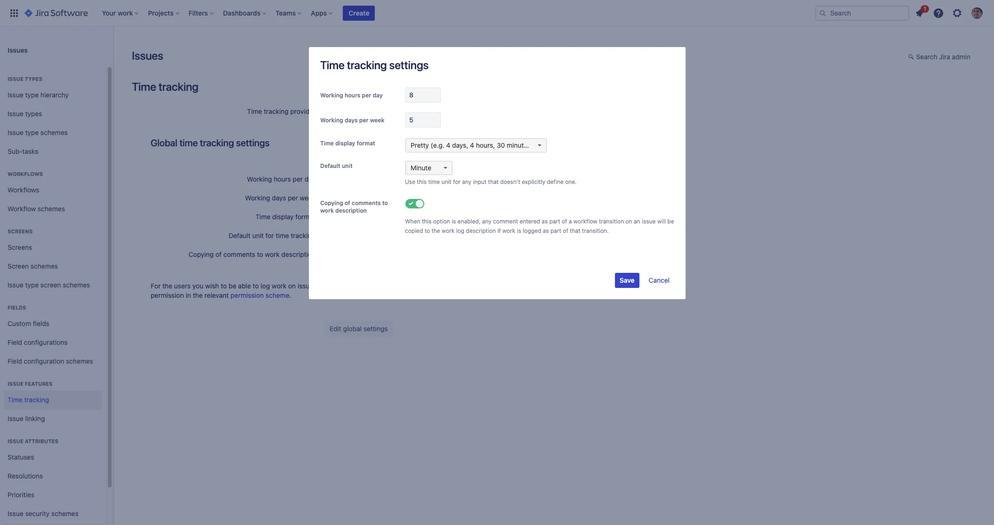 Task type: describe. For each thing, give the bounding box(es) containing it.
this for option
[[422, 218, 431, 225]]

work down default unit for time tracking
[[265, 251, 280, 259]]

custom fields link
[[4, 315, 102, 333]]

comments for settings
[[352, 200, 381, 207]]

schemes inside issue security schemes link
[[51, 510, 79, 518]]

issue types
[[8, 110, 42, 118]]

security
[[25, 510, 49, 518]]

search jira admin link
[[904, 50, 975, 65]]

statuses
[[8, 453, 34, 461]]

work down the option
[[442, 227, 454, 235]]

screen schemes link
[[4, 257, 102, 276]]

provided
[[346, 110, 372, 118]]

issue types link
[[4, 105, 102, 123]]

1 vertical spatial 30
[[417, 213, 426, 221]]

define
[[547, 179, 563, 186]]

issue type schemes
[[8, 128, 68, 136]]

schemes inside workflow schemes link
[[38, 205, 65, 213]]

minute
[[410, 164, 431, 172]]

option
[[433, 218, 450, 225]]

fields group
[[4, 295, 102, 374]]

schemes inside screen schemes link
[[31, 262, 58, 270]]

description for time tracking settings
[[335, 207, 367, 214]]

able
[[238, 282, 251, 290]]

enabled,
[[457, 218, 480, 225]]

to right wish
[[221, 282, 227, 290]]

workflow schemes
[[8, 205, 65, 213]]

they
[[357, 282, 370, 290]]

global time tracking settings
[[151, 138, 270, 148]]

ensure
[[320, 282, 341, 290]]

pretty (e.g. 4 days, 4 hours, 30 minutes) link
[[405, 138, 547, 153]]

fields
[[8, 305, 26, 311]]

small image
[[430, 91, 438, 98]]

save button
[[615, 273, 639, 288]]

workflow schemes link
[[4, 200, 102, 219]]

issue type hierarchy
[[8, 91, 69, 99]]

primary element
[[6, 0, 815, 26]]

0 vertical spatial part
[[549, 218, 560, 225]]

resolutions
[[8, 472, 43, 480]]

screen
[[8, 262, 29, 270]]

custom
[[8, 320, 31, 328]]

create
[[349, 9, 369, 17]]

issue type hierarchy link
[[4, 86, 102, 105]]

jira provided time tracking
[[330, 110, 414, 118]]

priorities
[[8, 491, 34, 499]]

pretty (e.g. 4 days, 4 hours, 30 minutes) inside time tracking settings dialog
[[410, 141, 533, 149]]

comment
[[493, 218, 518, 225]]

5
[[325, 194, 329, 202]]

global
[[343, 325, 362, 333]]

issue
[[642, 218, 655, 225]]

create button
[[343, 5, 375, 20]]

be inside for the users you wish to be able to log work on issues, ensure that they have the permission in the relevant permission scheme .
[[229, 282, 236, 290]]

working hours per day for time tracking settings
[[320, 92, 383, 99]]

transition.
[[582, 227, 609, 235]]

issue security schemes
[[8, 510, 79, 518]]

screens group
[[4, 219, 102, 298]]

when this option is enabled, any comment entered as part of a workflow transition on an issue will be copied to the work log description if work is logged as part of that transition.
[[405, 218, 674, 235]]

issue types
[[8, 76, 42, 82]]

hours for time tracking settings
[[344, 92, 360, 99]]

issue types group
[[4, 66, 102, 164]]

tracking inside issue features group
[[24, 396, 49, 404]]

one.
[[565, 179, 577, 186]]

type for hierarchy
[[25, 91, 39, 99]]

hierarchy
[[40, 91, 69, 99]]

search jira admin
[[916, 53, 971, 61]]

0 vertical spatial is
[[452, 218, 456, 225]]

provider
[[290, 107, 316, 115]]

if
[[497, 227, 501, 235]]

issue for issue attributes
[[8, 438, 23, 445]]

schemes inside issue type schemes link
[[40, 128, 68, 136]]

working hours per day for global time tracking settings
[[247, 175, 316, 183]]

issue for issue type schemes
[[8, 128, 23, 136]]

issue for issue features
[[8, 381, 23, 387]]

display for time tracking settings
[[335, 140, 355, 147]]

edit global settings button
[[325, 322, 393, 337]]

1 permission from the left
[[151, 292, 184, 300]]

default unit
[[320, 162, 352, 170]]

issue type screen schemes link
[[4, 276, 102, 295]]

sub-tasks
[[8, 147, 38, 155]]

description inside when this option is enabled, any comment entered as part of a workflow transition on an issue will be copied to the work log description if work is logged as part of that transition.
[[466, 227, 496, 235]]

hours, inside time tracking settings dialog
[[476, 141, 495, 149]]

1 vertical spatial part
[[550, 227, 561, 235]]

of left a
[[562, 218, 567, 225]]

issue attributes group
[[4, 429, 102, 526]]

priorities link
[[4, 486, 102, 505]]

fields
[[33, 320, 49, 328]]

workflows link
[[4, 181, 102, 200]]

comments for tracking
[[223, 251, 255, 259]]

sub-tasks link
[[4, 142, 102, 161]]

default for time tracking settings
[[320, 162, 340, 170]]

time tracking settings
[[320, 58, 428, 72]]

attributes
[[25, 438, 58, 445]]

wish
[[205, 282, 219, 290]]

edit global settings
[[330, 325, 388, 333]]

be inside when this option is enabled, any comment entered as part of a workflow transition on an issue will be copied to the work log description if work is logged as part of that transition.
[[667, 218, 674, 225]]

0 horizontal spatial issues
[[8, 46, 28, 54]]

entered
[[519, 218, 540, 225]]

1 vertical spatial (e.g.
[[347, 213, 362, 221]]

0 horizontal spatial for
[[266, 232, 274, 240]]

issue for issue types
[[8, 76, 23, 82]]

field configurations link
[[4, 333, 102, 352]]

resolutions link
[[4, 467, 102, 486]]

issue for issue type hierarchy
[[8, 91, 23, 99]]

day for global time tracking settings
[[305, 175, 316, 183]]

time tracking settings dialog
[[309, 47, 686, 454]]

relevant
[[204, 292, 229, 300]]

format for global time tracking settings
[[295, 213, 316, 221]]

types
[[25, 76, 42, 82]]

for the users you wish to be able to log work on issues, ensure that they have the permission in the relevant permission scheme .
[[151, 282, 399, 300]]

sub-
[[8, 147, 22, 155]]

copying of comments to work description for global time tracking settings
[[189, 251, 316, 259]]

work right if on the right of the page
[[502, 227, 515, 235]]

screen
[[40, 281, 61, 289]]

of up wish
[[215, 251, 222, 259]]

edit
[[330, 325, 341, 333]]

log inside when this option is enabled, any comment entered as part of a workflow transition on an issue will be copied to the work log description if work is logged as part of that transition.
[[456, 227, 464, 235]]

linking
[[25, 415, 45, 423]]

on inside when this option is enabled, any comment entered as part of a workflow transition on an issue will be copied to the work log description if work is logged as part of that transition.
[[625, 218, 632, 225]]

default for global time tracking settings
[[229, 232, 251, 240]]

display for global time tracking settings
[[272, 213, 294, 221]]

0 horizontal spatial pretty
[[325, 213, 345, 221]]

issue type schemes link
[[4, 123, 102, 142]]

1 vertical spatial as
[[543, 227, 549, 235]]

jira provided time tracking link
[[325, 107, 443, 121]]

custom fields
[[8, 320, 49, 328]]

1 vertical spatial settings
[[236, 138, 270, 148]]

Copy comment to work description checkbox
[[405, 199, 424, 209]]

global
[[151, 138, 177, 148]]

have
[[372, 282, 386, 290]]

issue for issue type screen schemes
[[8, 281, 23, 289]]

1 vertical spatial pretty (e.g. 4 days, 4 hours, 30 minutes)
[[325, 213, 457, 221]]

0 horizontal spatial days,
[[370, 213, 387, 221]]

copying for time
[[189, 251, 214, 259]]

the inside when this option is enabled, any comment entered as part of a workflow transition on an issue will be copied to the work log description if work is logged as part of that transition.
[[431, 227, 440, 235]]

type for screen
[[25, 281, 39, 289]]

issue for issue types
[[8, 110, 23, 118]]

use this time unit for any input that doesn't explicitly define one.
[[405, 179, 577, 186]]

configuration
[[24, 357, 64, 365]]

logged
[[523, 227, 541, 235]]

workflows for workflows group
[[8, 171, 43, 177]]

to inside copying of comments to work description
[[382, 200, 388, 207]]

small image inside 'search jira admin' link
[[908, 53, 916, 61]]

field configurations
[[8, 338, 68, 346]]

1 horizontal spatial issues
[[132, 49, 163, 62]]

field configuration schemes
[[8, 357, 93, 365]]

issue security schemes link
[[4, 505, 102, 524]]

time tracking provider
[[247, 107, 316, 115]]

configurations
[[24, 338, 68, 346]]

issue linking
[[8, 415, 45, 423]]

to up 'permission scheme' link
[[253, 282, 259, 290]]

0 vertical spatial as
[[542, 218, 548, 225]]

statuses link
[[4, 448, 102, 467]]

0 vertical spatial that
[[488, 179, 498, 186]]

to down default unit for time tracking
[[257, 251, 263, 259]]

schemes inside issue type screen schemes link
[[63, 281, 90, 289]]

working days per week for time tracking settings
[[320, 117, 384, 124]]

workflows for workflows link
[[8, 186, 39, 194]]

none text field inside time tracking settings dialog
[[405, 113, 441, 128]]



Task type: vqa. For each thing, say whether or not it's contained in the screenshot.
3rd type from the bottom of the page
yes



Task type: locate. For each thing, give the bounding box(es) containing it.
1 horizontal spatial that
[[488, 179, 498, 186]]

(e.g. inside pretty (e.g. 4 days, 4 hours, 30 minutes) link
[[431, 141, 444, 149]]

of left transition.
[[563, 227, 568, 235]]

be right will
[[667, 218, 674, 225]]

1 horizontal spatial time tracking
[[132, 80, 198, 93]]

copying of comments to work description down default unit for time tracking
[[189, 251, 316, 259]]

that right input
[[488, 179, 498, 186]]

type left the screen
[[25, 281, 39, 289]]

1 vertical spatial default
[[229, 232, 251, 240]]

0 horizontal spatial permission
[[151, 292, 184, 300]]

type inside screens group
[[25, 281, 39, 289]]

1 horizontal spatial days
[[344, 117, 358, 124]]

0 vertical spatial copying of comments to work description
[[320, 200, 388, 214]]

format inside time tracking settings dialog
[[357, 140, 375, 147]]

7 issue from the top
[[8, 415, 23, 423]]

None text field
[[405, 113, 441, 128]]

format down jira provided time tracking
[[357, 140, 375, 147]]

1 horizontal spatial working days per week
[[320, 117, 384, 124]]

day
[[373, 92, 383, 99], [305, 175, 316, 183]]

jira
[[330, 110, 344, 118]]

description for global time tracking settings
[[281, 251, 316, 259]]

time tracking
[[132, 80, 198, 93], [8, 396, 49, 404]]

week for global time tracking settings
[[300, 194, 316, 202]]

per
[[362, 92, 371, 99], [359, 117, 368, 124], [293, 175, 303, 183], [288, 194, 298, 202]]

that down a
[[570, 227, 580, 235]]

description inside copying of comments to work description
[[335, 207, 367, 214]]

that inside when this option is enabled, any comment entered as part of a workflow transition on an issue will be copied to the work log description if work is logged as part of that transition.
[[570, 227, 580, 235]]

1 vertical spatial day
[[305, 175, 316, 183]]

0 horizontal spatial 30
[[417, 213, 426, 221]]

4 issue from the top
[[8, 128, 23, 136]]

copying down default unit
[[320, 200, 343, 207]]

pretty down 5
[[325, 213, 345, 221]]

small image left search
[[908, 53, 916, 61]]

description down default unit
[[335, 207, 367, 214]]

2 screens from the top
[[8, 243, 32, 251]]

display inside time tracking settings dialog
[[335, 140, 355, 147]]

0 vertical spatial copying
[[320, 200, 343, 207]]

1 vertical spatial comments
[[223, 251, 255, 259]]

for inside time tracking settings dialog
[[453, 179, 460, 186]]

any for enabled,
[[482, 218, 491, 225]]

this inside when this option is enabled, any comment entered as part of a workflow transition on an issue will be copied to the work log description if work is logged as part of that transition.
[[422, 218, 431, 225]]

2 vertical spatial description
[[281, 251, 316, 259]]

work
[[320, 207, 334, 214], [442, 227, 454, 235], [502, 227, 515, 235], [265, 251, 280, 259], [272, 282, 286, 290]]

2 horizontal spatial description
[[466, 227, 496, 235]]

on left an
[[625, 218, 632, 225]]

0 vertical spatial for
[[453, 179, 460, 186]]

1 horizontal spatial log
[[456, 227, 464, 235]]

1 vertical spatial is
[[517, 227, 521, 235]]

hours,
[[476, 141, 495, 149], [395, 213, 416, 221]]

schemes down field configurations 'link'
[[66, 357, 93, 365]]

issues,
[[298, 282, 319, 290]]

0 vertical spatial time display format
[[320, 140, 375, 147]]

issue features group
[[4, 371, 102, 431]]

0 horizontal spatial working days per week
[[245, 194, 316, 202]]

0 vertical spatial log
[[456, 227, 464, 235]]

issue type screen schemes
[[8, 281, 90, 289]]

format
[[357, 140, 375, 147], [295, 213, 316, 221]]

comments
[[352, 200, 381, 207], [223, 251, 255, 259]]

day for time tracking settings
[[373, 92, 383, 99]]

display
[[335, 140, 355, 147], [272, 213, 294, 221]]

schemes right the screen
[[63, 281, 90, 289]]

field for field configuration schemes
[[8, 357, 22, 365]]

use
[[405, 179, 415, 186]]

0 horizontal spatial working hours per day
[[247, 175, 316, 183]]

workflows group
[[4, 161, 102, 221]]

1 screens from the top
[[8, 228, 33, 235]]

0 vertical spatial default
[[320, 162, 340, 170]]

0 vertical spatial hours,
[[476, 141, 495, 149]]

field configuration schemes link
[[4, 352, 102, 371]]

screens link
[[4, 238, 102, 257]]

days for global time tracking settings
[[272, 194, 286, 202]]

copying
[[320, 200, 343, 207], [189, 251, 214, 259]]

is right the option
[[452, 218, 456, 225]]

(e.g.
[[431, 141, 444, 149], [347, 213, 362, 221]]

working days per week for global time tracking settings
[[245, 194, 316, 202]]

issue attributes
[[8, 438, 58, 445]]

this right "use"
[[417, 179, 426, 186]]

6 issue from the top
[[8, 381, 23, 387]]

jira software image
[[24, 7, 88, 19], [24, 7, 88, 19]]

issue for issue linking
[[8, 415, 23, 423]]

0 vertical spatial working hours per day
[[320, 92, 383, 99]]

1 horizontal spatial comments
[[352, 200, 381, 207]]

this for time
[[417, 179, 426, 186]]

type down types
[[25, 91, 39, 99]]

0 horizontal spatial on
[[288, 282, 296, 290]]

1 vertical spatial any
[[482, 218, 491, 225]]

copying for tracking
[[320, 200, 343, 207]]

pretty
[[410, 141, 429, 149], [325, 213, 345, 221]]

2 vertical spatial unit
[[252, 232, 264, 240]]

1 vertical spatial working days per week
[[245, 194, 316, 202]]

issue inside screens group
[[8, 281, 23, 289]]

cancel
[[649, 276, 670, 284]]

part
[[549, 218, 560, 225], [550, 227, 561, 235]]

for
[[151, 282, 161, 290]]

pretty up minute
[[410, 141, 429, 149]]

days
[[344, 117, 358, 124], [272, 194, 286, 202]]

1 vertical spatial minutes)
[[428, 213, 457, 221]]

0 horizontal spatial hours
[[274, 175, 291, 183]]

default
[[320, 162, 340, 170], [229, 232, 251, 240]]

time display format for time tracking settings
[[320, 140, 375, 147]]

30 up the doesn't
[[497, 141, 505, 149]]

1 horizontal spatial unit
[[342, 162, 352, 170]]

0 vertical spatial time tracking
[[132, 80, 198, 93]]

any inside when this option is enabled, any comment entered as part of a workflow transition on an issue will be copied to the work log description if work is logged as part of that transition.
[[482, 218, 491, 225]]

the
[[431, 227, 440, 235], [162, 282, 172, 290], [388, 282, 398, 290], [193, 292, 203, 300]]

30
[[497, 141, 505, 149], [417, 213, 426, 221]]

1 vertical spatial be
[[229, 282, 236, 290]]

1 vertical spatial pretty
[[325, 213, 345, 221]]

pretty (e.g. 4 days, 4 hours, 30 minutes) up input
[[410, 141, 533, 149]]

unit for global time tracking settings
[[252, 232, 264, 240]]

1 vertical spatial this
[[422, 218, 431, 225]]

on up the .
[[288, 282, 296, 290]]

type up "tasks"
[[25, 128, 39, 136]]

to right copied
[[424, 227, 430, 235]]

days right the jira
[[344, 117, 358, 124]]

1 vertical spatial field
[[8, 357, 22, 365]]

hours, down copy comment to work description option
[[395, 213, 416, 221]]

field up 'issue features' at the bottom of page
[[8, 357, 22, 365]]

week right the jira
[[370, 117, 384, 124]]

display up default unit
[[335, 140, 355, 147]]

be left able
[[229, 282, 236, 290]]

screens up screen
[[8, 243, 32, 251]]

0 vertical spatial minutes)
[[507, 141, 533, 149]]

2 vertical spatial type
[[25, 281, 39, 289]]

0 vertical spatial days
[[344, 117, 358, 124]]

description down default unit for time tracking
[[281, 251, 316, 259]]

0 horizontal spatial week
[[300, 194, 316, 202]]

schemes down priorities link
[[51, 510, 79, 518]]

the down the option
[[431, 227, 440, 235]]

0 vertical spatial field
[[8, 338, 22, 346]]

1 vertical spatial time tracking
[[8, 396, 49, 404]]

2 type from the top
[[25, 128, 39, 136]]

permission down for
[[151, 292, 184, 300]]

1 vertical spatial working hours per day
[[247, 175, 316, 183]]

0 vertical spatial hours
[[344, 92, 360, 99]]

time
[[374, 110, 387, 118], [179, 138, 198, 148], [428, 179, 440, 186], [276, 232, 289, 240]]

1 issue from the top
[[8, 76, 23, 82]]

1 field from the top
[[8, 338, 22, 346]]

an
[[634, 218, 640, 225]]

Search field
[[815, 5, 909, 20]]

comments inside copying of comments to work description
[[352, 200, 381, 207]]

8 issue from the top
[[8, 438, 23, 445]]

0 horizontal spatial hours,
[[395, 213, 416, 221]]

working days per week inside time tracking settings dialog
[[320, 117, 384, 124]]

comments up able
[[223, 251, 255, 259]]

work inside for the users you wish to be able to log work on issues, ensure that they have the permission in the relevant permission scheme .
[[272, 282, 286, 290]]

schemes down workflows link
[[38, 205, 65, 213]]

time display format inside time tracking settings dialog
[[320, 140, 375, 147]]

workflow
[[8, 205, 36, 213]]

settings inside dialog
[[389, 58, 428, 72]]

part left a
[[549, 218, 560, 225]]

schemes inside field configuration schemes link
[[66, 357, 93, 365]]

days, left when
[[370, 213, 387, 221]]

permission down able
[[231, 292, 264, 300]]

1 horizontal spatial display
[[335, 140, 355, 147]]

work down 5
[[320, 207, 334, 214]]

minutes) left the enabled,
[[428, 213, 457, 221]]

log down the enabled,
[[456, 227, 464, 235]]

schemes down issue types link
[[40, 128, 68, 136]]

pretty inside pretty (e.g. 4 days, 4 hours, 30 minutes) link
[[410, 141, 429, 149]]

1 type from the top
[[25, 91, 39, 99]]

workflows down sub-tasks
[[8, 171, 43, 177]]

of right 5
[[344, 200, 350, 207]]

of inside copying of comments to work description
[[344, 200, 350, 207]]

1 horizontal spatial is
[[517, 227, 521, 235]]

hours inside time tracking settings dialog
[[344, 92, 360, 99]]

that inside for the users you wish to be able to log work on issues, ensure that they have the permission in the relevant permission scheme .
[[343, 282, 355, 290]]

this right when
[[422, 218, 431, 225]]

any right the enabled,
[[482, 218, 491, 225]]

1 vertical spatial small image
[[430, 116, 438, 123]]

1 vertical spatial copying of comments to work description
[[189, 251, 316, 259]]

field inside 'link'
[[8, 338, 22, 346]]

0 vertical spatial description
[[335, 207, 367, 214]]

work inside copying of comments to work description
[[320, 207, 334, 214]]

2 workflows from the top
[[8, 186, 39, 194]]

input
[[473, 179, 486, 186]]

the right for
[[162, 282, 172, 290]]

1 horizontal spatial for
[[453, 179, 460, 186]]

part right logged
[[550, 227, 561, 235]]

1 horizontal spatial be
[[667, 218, 674, 225]]

small image
[[908, 53, 916, 61], [430, 116, 438, 123]]

workflows up workflow
[[8, 186, 39, 194]]

field
[[8, 338, 22, 346], [8, 357, 22, 365]]

time
[[320, 58, 344, 72], [132, 80, 156, 93], [247, 107, 262, 115], [320, 140, 334, 147], [256, 213, 271, 221], [8, 396, 23, 404]]

to left copy comment to work description option
[[382, 200, 388, 207]]

the right in
[[193, 292, 203, 300]]

any for for
[[462, 179, 471, 186]]

time inside dialog
[[428, 179, 440, 186]]

30 inside time tracking settings dialog
[[497, 141, 505, 149]]

unit
[[342, 162, 352, 170], [441, 179, 451, 186], [252, 232, 264, 240]]

0 horizontal spatial minutes)
[[428, 213, 457, 221]]

0 vertical spatial format
[[357, 140, 375, 147]]

to
[[382, 200, 388, 207], [424, 227, 430, 235], [257, 251, 263, 259], [221, 282, 227, 290], [253, 282, 259, 290]]

week left 5
[[300, 194, 316, 202]]

working hours per day
[[320, 92, 383, 99], [247, 175, 316, 183]]

0 horizontal spatial settings
[[236, 138, 270, 148]]

time display format up default unit for time tracking
[[256, 213, 316, 221]]

0 vertical spatial settings
[[389, 58, 428, 72]]

1 vertical spatial unit
[[441, 179, 451, 186]]

types
[[25, 110, 42, 118]]

settings inside button
[[363, 325, 388, 333]]

copying of comments to work description down default unit
[[320, 200, 388, 214]]

unit for time tracking settings
[[342, 162, 352, 170]]

format for time tracking settings
[[357, 140, 375, 147]]

2 issue from the top
[[8, 91, 23, 99]]

copying inside copying of comments to work description
[[320, 200, 343, 207]]

1 horizontal spatial permission
[[231, 292, 264, 300]]

9 issue from the top
[[8, 510, 23, 518]]

any left input
[[462, 179, 471, 186]]

issue for issue security schemes
[[8, 510, 23, 518]]

pretty (e.g. 4 days, 4 hours, 30 minutes) up copied
[[325, 213, 457, 221]]

0 horizontal spatial format
[[295, 213, 316, 221]]

1 horizontal spatial days,
[[452, 141, 468, 149]]

1 vertical spatial workflows
[[8, 186, 39, 194]]

week for time tracking settings
[[370, 117, 384, 124]]

.
[[289, 292, 291, 300]]

2 permission from the left
[[231, 292, 264, 300]]

copying up you
[[189, 251, 214, 259]]

1 horizontal spatial small image
[[908, 53, 916, 61]]

time display format for global time tracking settings
[[256, 213, 316, 221]]

format up default unit for time tracking
[[295, 213, 316, 221]]

this
[[417, 179, 426, 186], [422, 218, 431, 225]]

permission scheme link
[[231, 292, 289, 300]]

1 horizontal spatial 30
[[497, 141, 505, 149]]

small image down small icon
[[430, 116, 438, 123]]

to inside when this option is enabled, any comment entered as part of a workflow transition on an issue will be copied to the work log description if work is logged as part of that transition.
[[424, 227, 430, 235]]

2 vertical spatial settings
[[363, 325, 388, 333]]

days inside time tracking settings dialog
[[344, 117, 358, 124]]

1 horizontal spatial time display format
[[320, 140, 375, 147]]

1 vertical spatial time display format
[[256, 213, 316, 221]]

1 horizontal spatial (e.g.
[[431, 141, 444, 149]]

comments right 5
[[352, 200, 381, 207]]

for
[[453, 179, 460, 186], [266, 232, 274, 240]]

3 issue from the top
[[8, 110, 23, 118]]

5 issue from the top
[[8, 281, 23, 289]]

0 vertical spatial this
[[417, 179, 426, 186]]

1 horizontal spatial working hours per day
[[320, 92, 383, 99]]

1 vertical spatial copying
[[189, 251, 214, 259]]

days up default unit for time tracking
[[272, 194, 286, 202]]

explicitly
[[522, 179, 545, 186]]

hours for global time tracking settings
[[274, 175, 291, 183]]

issue features
[[8, 381, 53, 387]]

doesn't
[[500, 179, 520, 186]]

1 horizontal spatial hours
[[344, 92, 360, 99]]

type
[[25, 91, 39, 99], [25, 128, 39, 136], [25, 281, 39, 289]]

display up default unit for time tracking
[[272, 213, 294, 221]]

0 vertical spatial (e.g.
[[431, 141, 444, 149]]

features
[[25, 381, 53, 387]]

work up 'scheme'
[[272, 282, 286, 290]]

0 horizontal spatial unit
[[252, 232, 264, 240]]

1 vertical spatial description
[[466, 227, 496, 235]]

0 vertical spatial screens
[[8, 228, 33, 235]]

log inside for the users you wish to be able to log work on issues, ensure that they have the permission in the relevant permission scheme .
[[261, 282, 270, 290]]

as
[[542, 218, 548, 225], [543, 227, 549, 235]]

the right have
[[388, 282, 398, 290]]

0 vertical spatial type
[[25, 91, 39, 99]]

that left 'they' at the left
[[343, 282, 355, 290]]

1 vertical spatial hours
[[274, 175, 291, 183]]

days for time tracking settings
[[344, 117, 358, 124]]

time tracking inside issue features group
[[8, 396, 49, 404]]

admin
[[952, 53, 971, 61]]

minute link
[[405, 161, 452, 175]]

days, up minute link
[[452, 141, 468, 149]]

4
[[446, 141, 450, 149], [470, 141, 474, 149], [364, 213, 368, 221], [389, 213, 393, 221]]

0 vertical spatial small image
[[908, 53, 916, 61]]

time display format up default unit
[[320, 140, 375, 147]]

minutes) inside time tracking settings dialog
[[507, 141, 533, 149]]

1 vertical spatial for
[[266, 232, 274, 240]]

hours, up use this time unit for any input that doesn't explicitly define one.
[[476, 141, 495, 149]]

will
[[657, 218, 666, 225]]

screens down workflow
[[8, 228, 33, 235]]

week inside time tracking settings dialog
[[370, 117, 384, 124]]

days,
[[452, 141, 468, 149], [370, 213, 387, 221]]

working hours per day inside time tracking settings dialog
[[320, 92, 383, 99]]

field down custom
[[8, 338, 22, 346]]

1 workflows from the top
[[8, 171, 43, 177]]

scheme
[[266, 292, 289, 300]]

tracking inside dialog
[[347, 58, 387, 72]]

day inside time tracking settings dialog
[[373, 92, 383, 99]]

copying of comments to work description inside time tracking settings dialog
[[320, 200, 388, 214]]

workflow
[[573, 218, 597, 225]]

time inside issue features group
[[8, 396, 23, 404]]

0 horizontal spatial time tracking
[[8, 396, 49, 404]]

2 horizontal spatial that
[[570, 227, 580, 235]]

log up 'permission scheme' link
[[261, 282, 270, 290]]

any
[[462, 179, 471, 186], [482, 218, 491, 225]]

1 vertical spatial hours,
[[395, 213, 416, 221]]

schemes
[[40, 128, 68, 136], [38, 205, 65, 213], [31, 262, 58, 270], [63, 281, 90, 289], [66, 357, 93, 365], [51, 510, 79, 518]]

None text field
[[405, 88, 441, 103]]

30 down copy comment to work description option
[[417, 213, 426, 221]]

description down the enabled,
[[466, 227, 496, 235]]

is left logged
[[517, 227, 521, 235]]

a
[[569, 218, 572, 225]]

search image
[[819, 9, 827, 17]]

screens for screens link
[[8, 243, 32, 251]]

0 horizontal spatial (e.g.
[[347, 213, 362, 221]]

schemes up the issue type screen schemes
[[31, 262, 58, 270]]

cancel button
[[644, 273, 674, 288]]

copying of comments to work description for time tracking settings
[[320, 200, 388, 214]]

small image inside time tracking settings dialog
[[430, 116, 438, 123]]

type for schemes
[[25, 128, 39, 136]]

permission
[[151, 292, 184, 300], [231, 292, 264, 300]]

create banner
[[0, 0, 994, 26]]

1 horizontal spatial default
[[320, 162, 340, 170]]

3 type from the top
[[25, 281, 39, 289]]

2 field from the top
[[8, 357, 22, 365]]

default unit for time tracking
[[229, 232, 316, 240]]

none text field inside time tracking settings dialog
[[405, 88, 441, 103]]

0 vertical spatial day
[[373, 92, 383, 99]]

1 vertical spatial that
[[570, 227, 580, 235]]

1 horizontal spatial any
[[482, 218, 491, 225]]

settings for edit global settings
[[363, 325, 388, 333]]

save
[[619, 276, 634, 284]]

jira
[[939, 53, 950, 61]]

field for field configurations
[[8, 338, 22, 346]]

0 horizontal spatial days
[[272, 194, 286, 202]]

0 horizontal spatial copying
[[189, 251, 214, 259]]

1 vertical spatial type
[[25, 128, 39, 136]]

minutes) up the doesn't
[[507, 141, 533, 149]]

screens for screens group
[[8, 228, 33, 235]]

users
[[174, 282, 191, 290]]

days, inside time tracking settings dialog
[[452, 141, 468, 149]]

default inside time tracking settings dialog
[[320, 162, 340, 170]]

on inside for the users you wish to be able to log work on issues, ensure that they have the permission in the relevant permission scheme .
[[288, 282, 296, 290]]

screen schemes
[[8, 262, 58, 270]]

on
[[625, 218, 632, 225], [288, 282, 296, 290]]

copied
[[405, 227, 423, 235]]

time tracking link
[[4, 391, 102, 410]]

as right logged
[[543, 227, 549, 235]]

as right entered
[[542, 218, 548, 225]]

settings for time tracking settings
[[389, 58, 428, 72]]

0 vertical spatial week
[[370, 117, 384, 124]]



